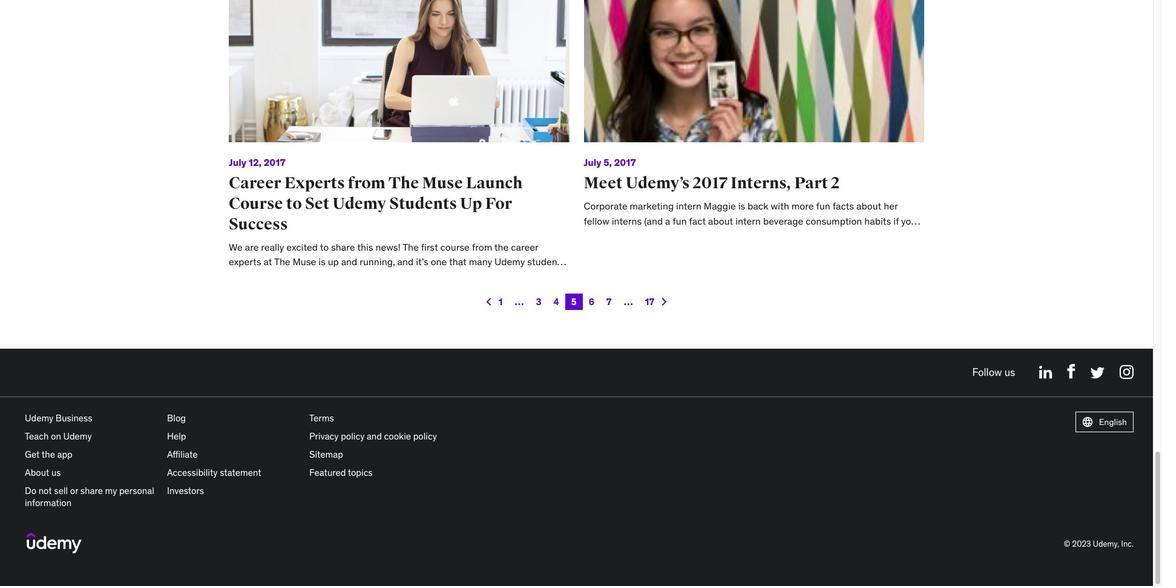 Task type: locate. For each thing, give the bounding box(es) containing it.
do not sell or share my personal information link
[[25, 485, 154, 508]]

2 vertical spatial udemy
[[63, 430, 92, 442]]

intern up fact at the top of the page
[[677, 200, 702, 212]]

sitemap link
[[309, 448, 343, 460]]

1 link
[[493, 293, 509, 310]]

policy right cookie
[[413, 430, 437, 442]]

1 horizontal spatial …
[[624, 296, 633, 307]]

us up sell
[[51, 467, 61, 478]]

success
[[229, 214, 288, 234]]

1 vertical spatial our
[[672, 244, 686, 256]]

0 vertical spatial intern
[[677, 200, 702, 212]]

0 horizontal spatial to
[[286, 194, 302, 214]]

july left 5, at the right top of page
[[584, 156, 602, 168]]

interns
[[612, 215, 642, 227]]

group
[[778, 230, 804, 242]]

featured topics
[[309, 467, 373, 478]]

get the app
[[25, 448, 73, 460]]

1 horizontal spatial the
[[618, 230, 633, 242]]

and left cookie
[[367, 430, 382, 442]]

0 horizontal spatial fun
[[673, 215, 687, 227]]

0 horizontal spatial udemy
[[25, 412, 53, 424]]

udemy up the teach
[[25, 412, 53, 424]]

us for follow us
[[1005, 366, 1016, 379]]

us for about us
[[51, 467, 61, 478]]

6 link
[[583, 293, 601, 310]]

interns;
[[861, 230, 894, 242]]

fun up consumption
[[817, 200, 831, 212]]

july left 12,
[[229, 156, 247, 168]]

2 horizontal spatial udemy
[[333, 194, 387, 214]]

the right till
[[618, 230, 633, 242]]

0 horizontal spatial intern
[[677, 200, 702, 212]]

0 horizontal spatial july
[[229, 156, 247, 168]]

or
[[70, 485, 78, 496]]

0 horizontal spatial policy
[[341, 430, 365, 442]]

to right intro
[[661, 244, 670, 256]]

our down the today's
[[672, 244, 686, 256]]

statement
[[220, 467, 262, 478]]

not
[[39, 485, 52, 496]]

featured topics link
[[309, 467, 373, 478]]

cookie
[[384, 430, 411, 442]]

1 horizontal spatial our
[[762, 230, 776, 242]]

3 link
[[530, 293, 548, 310]]

2 … from the left
[[624, 296, 633, 307]]

1 horizontal spatial us
[[1005, 366, 1016, 379]]

©
[[1065, 539, 1071, 549]]

read
[[584, 230, 604, 242]]

to inside corporate marketing intern maggie is back with more fun facts about her fellow interns (and a fun fact about intern beverage consumption habits if you read till the end!) today's post completes our group of sf-based interns; stay tuned for an intro to our dublin and ankara teams lana dann university of...
[[661, 244, 670, 256]]

july for career experts from the muse launch course to set udemy students up for success
[[229, 156, 247, 168]]

0 vertical spatial and
[[719, 244, 735, 256]]

1 vertical spatial about
[[709, 215, 734, 227]]

udemy
[[333, 194, 387, 214], [25, 412, 53, 424], [63, 430, 92, 442]]

… right 7 link
[[624, 296, 633, 307]]

2017 right 5, at the right top of page
[[615, 156, 636, 168]]

follow
[[973, 366, 1003, 379]]

0 vertical spatial us
[[1005, 366, 1016, 379]]

career experts from the muse launch course to set udemy students up for success
[[229, 173, 523, 234]]

2017
[[264, 156, 286, 168], [615, 156, 636, 168], [693, 173, 728, 193]]

us right follow
[[1005, 366, 1016, 379]]

7
[[607, 296, 612, 307]]

1 vertical spatial the
[[42, 448, 55, 460]]

1 horizontal spatial udemy
[[63, 430, 92, 442]]

set
[[305, 194, 330, 214]]

1 horizontal spatial and
[[719, 244, 735, 256]]

back
[[748, 200, 769, 212]]

fact
[[690, 215, 706, 227]]

… right 1
[[515, 296, 524, 307]]

inc.
[[1122, 539, 1134, 549]]

habits
[[865, 215, 892, 227]]

post
[[693, 230, 712, 242]]

us
[[1005, 366, 1016, 379], [51, 467, 61, 478]]

12,
[[249, 156, 262, 168]]

1 vertical spatial intern
[[736, 215, 761, 227]]

follow us
[[973, 366, 1016, 379]]

1 horizontal spatial to
[[661, 244, 670, 256]]

0 vertical spatial udemy
[[333, 194, 387, 214]]

1 vertical spatial fun
[[673, 215, 687, 227]]

udemy down from
[[333, 194, 387, 214]]

udemy image
[[27, 533, 82, 553]]

to inside career experts from the muse launch course to set udemy students up for success
[[286, 194, 302, 214]]

4 link
[[548, 293, 566, 310]]

0 vertical spatial our
[[762, 230, 776, 242]]

udemy,
[[1094, 539, 1120, 549]]

1 policy from the left
[[341, 430, 365, 442]]

help
[[167, 430, 186, 442]]

july
[[229, 156, 247, 168], [584, 156, 602, 168]]

an
[[626, 244, 636, 256]]

0 horizontal spatial about
[[709, 215, 734, 227]]

meet udemy's 2017 interns, part 2
[[584, 173, 840, 193]]

1 vertical spatial to
[[661, 244, 670, 256]]

information
[[25, 497, 72, 508]]

the right get
[[42, 448, 55, 460]]

0 vertical spatial the
[[618, 230, 633, 242]]

0 vertical spatial to
[[286, 194, 302, 214]]

experts
[[284, 173, 345, 193]]

the
[[618, 230, 633, 242], [42, 448, 55, 460]]

the inside corporate marketing intern maggie is back with more fun facts about her fellow interns (and a fun fact about intern beverage consumption habits if you read till the end!) today's post completes our group of sf-based interns; stay tuned for an intro to our dublin and ankara teams lana dann university of...
[[618, 230, 633, 242]]

0 horizontal spatial us
[[51, 467, 61, 478]]

about up habits
[[857, 200, 882, 212]]

muse
[[422, 173, 463, 193]]

1 … from the left
[[515, 296, 524, 307]]

career
[[229, 173, 281, 193]]

0 horizontal spatial our
[[672, 244, 686, 256]]

fun right a
[[673, 215, 687, 227]]

…
[[515, 296, 524, 307], [624, 296, 633, 307]]

launch
[[466, 173, 523, 193]]

meet udemy's 2017 interns, part 2 link
[[584, 173, 840, 193]]

1 horizontal spatial 2017
[[615, 156, 636, 168]]

udemy down "business"
[[63, 430, 92, 442]]

0 horizontal spatial and
[[367, 430, 382, 442]]

0 horizontal spatial …
[[515, 296, 524, 307]]

1 vertical spatial udemy
[[25, 412, 53, 424]]

2 july from the left
[[584, 156, 602, 168]]

1 vertical spatial us
[[51, 467, 61, 478]]

completes
[[714, 230, 760, 242]]

intern down is
[[736, 215, 761, 227]]

our up teams
[[762, 230, 776, 242]]

2017 up "maggie" at the right top of the page
[[693, 173, 728, 193]]

for
[[612, 244, 624, 256]]

about down "maggie" at the right top of the page
[[709, 215, 734, 227]]

2017 right 12,
[[264, 156, 286, 168]]

july 5, 2017
[[584, 156, 636, 168]]

1
[[499, 296, 503, 307]]

meet
[[584, 173, 623, 193]]

for
[[485, 194, 513, 214]]

july for meet udemy's 2017 interns, part 2
[[584, 156, 602, 168]]

sitemap
[[309, 448, 343, 460]]

policy right privacy
[[341, 430, 365, 442]]

facebook button image
[[1068, 364, 1076, 379]]

course
[[229, 194, 283, 214]]

0 horizontal spatial 2017
[[264, 156, 286, 168]]

1 horizontal spatial july
[[584, 156, 602, 168]]

intern
[[677, 200, 702, 212], [736, 215, 761, 227]]

privacy
[[309, 430, 339, 442]]

and down completes
[[719, 244, 735, 256]]

1 horizontal spatial about
[[857, 200, 882, 212]]

to left set
[[286, 194, 302, 214]]

© 2023 udemy, inc.
[[1065, 539, 1134, 549]]

1 july from the left
[[229, 156, 247, 168]]

1 vertical spatial and
[[367, 430, 382, 442]]

2017 for meet
[[615, 156, 636, 168]]

1 horizontal spatial fun
[[817, 200, 831, 212]]

dublin
[[689, 244, 716, 256]]

1 horizontal spatial policy
[[413, 430, 437, 442]]

intro
[[639, 244, 659, 256]]

to
[[286, 194, 302, 214], [661, 244, 670, 256]]

policy
[[341, 430, 365, 442], [413, 430, 437, 442]]



Task type: describe. For each thing, give the bounding box(es) containing it.
udemy's
[[626, 173, 690, 193]]

udemy inside career experts from the muse launch course to set udemy students up for success
[[333, 194, 387, 214]]

4
[[554, 296, 560, 307]]

english
[[1100, 416, 1128, 427]]

affiliate
[[167, 448, 198, 460]]

3
[[536, 296, 542, 307]]

english button
[[1076, 412, 1134, 433]]

of
[[806, 230, 815, 242]]

teams
[[770, 244, 796, 256]]

the
[[389, 173, 419, 193]]

sf-
[[817, 230, 833, 242]]

you
[[902, 215, 917, 227]]

featured
[[309, 467, 346, 478]]

1 horizontal spatial intern
[[736, 215, 761, 227]]

(and
[[645, 215, 663, 227]]

more
[[792, 200, 814, 212]]

fellow
[[584, 215, 610, 227]]

do not sell or share my personal information
[[25, 485, 154, 508]]

from
[[348, 173, 386, 193]]

maggie
[[704, 200, 736, 212]]

blog link
[[167, 412, 186, 424]]

about
[[25, 467, 49, 478]]

2 policy from the left
[[413, 430, 437, 442]]

end!)
[[635, 230, 657, 242]]

2
[[832, 173, 840, 193]]

twitter button image
[[1091, 367, 1106, 379]]

2 horizontal spatial 2017
[[693, 173, 728, 193]]

2017 for career
[[264, 156, 286, 168]]

based
[[833, 230, 859, 242]]

corporate marketing intern maggie is back with more fun facts about her fellow interns (and a fun fact about intern beverage consumption habits if you read till the end!) today's post completes our group of sf-based interns; stay tuned for an intro to our dublin and ankara teams lana dann university of...
[[584, 200, 917, 256]]

tuned
[[584, 244, 609, 256]]

and inside corporate marketing intern maggie is back with more fun facts about her fellow interns (and a fun fact about intern beverage consumption habits if you read till the end!) today's post completes our group of sf-based interns; stay tuned for an intro to our dublin and ankara teams lana dann university of...
[[719, 244, 735, 256]]

6
[[589, 296, 595, 307]]

topics
[[348, 467, 373, 478]]

is
[[739, 200, 746, 212]]

0 horizontal spatial the
[[42, 448, 55, 460]]

get the app link
[[25, 448, 73, 460]]

about us link
[[25, 467, 61, 478]]

udemy business link
[[25, 412, 92, 424]]

beverage
[[764, 215, 804, 227]]

get
[[25, 448, 40, 460]]

teach on udemy
[[25, 430, 92, 442]]

her
[[884, 200, 898, 212]]

stay
[[896, 230, 914, 242]]

corporate
[[584, 200, 628, 212]]

17
[[645, 296, 655, 307]]

ankara
[[737, 244, 768, 256]]

lana
[[799, 244, 820, 256]]

marketing
[[630, 200, 674, 212]]

do
[[25, 485, 36, 496]]

7 link
[[601, 293, 618, 310]]

accessibility statement link
[[167, 467, 262, 478]]

accessibility
[[167, 467, 218, 478]]

17 link
[[639, 293, 661, 310]]

on
[[51, 430, 61, 442]]

business
[[56, 412, 92, 424]]

part
[[795, 173, 829, 193]]

if
[[894, 215, 899, 227]]

interns,
[[731, 173, 792, 193]]

of...
[[893, 244, 908, 256]]

teach on udemy link
[[25, 430, 92, 442]]

investors
[[167, 485, 204, 496]]

consumption
[[806, 215, 863, 227]]

5
[[572, 296, 577, 307]]

linkedin button image
[[1040, 366, 1053, 379]]

personal
[[119, 485, 154, 496]]

university
[[847, 244, 890, 256]]

about us
[[25, 467, 61, 478]]

instagram button image
[[1120, 365, 1134, 379]]

0 vertical spatial about
[[857, 200, 882, 212]]

0 vertical spatial fun
[[817, 200, 831, 212]]

help link
[[167, 430, 186, 442]]

career experts from the muse launch course to set udemy students up for success link
[[229, 173, 523, 234]]

blog
[[167, 412, 186, 424]]

a
[[666, 215, 671, 227]]

privacy policy and cookie policy link
[[309, 430, 437, 442]]

up
[[460, 194, 482, 214]]

2023
[[1073, 539, 1092, 549]]

my
[[105, 485, 117, 496]]

students
[[390, 194, 457, 214]]

teach
[[25, 430, 49, 442]]

5,
[[604, 156, 612, 168]]

terms
[[309, 412, 334, 424]]

app
[[57, 448, 73, 460]]

sell
[[54, 485, 68, 496]]



Task type: vqa. For each thing, say whether or not it's contained in the screenshot.
February for A
no



